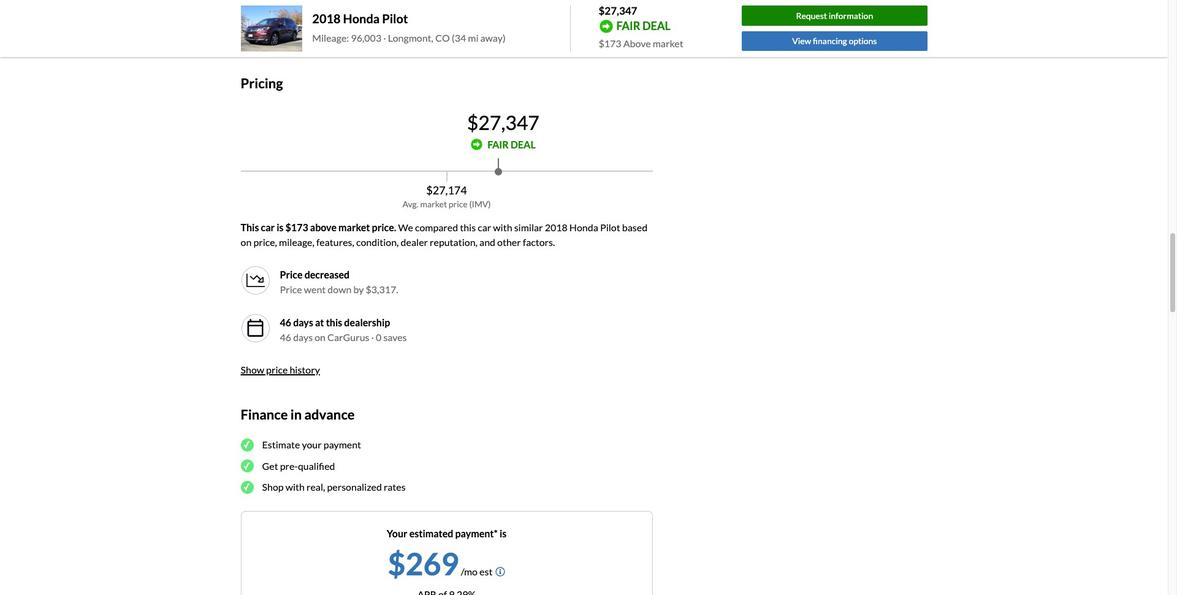 Task type: locate. For each thing, give the bounding box(es) containing it.
is right "payment*"
[[500, 527, 507, 539]]

0 vertical spatial price
[[449, 199, 468, 209]]

view financing options
[[793, 36, 878, 46]]

0 vertical spatial 46
[[280, 316, 291, 328]]

0 vertical spatial is
[[277, 221, 284, 233]]

based
[[623, 221, 648, 233]]

46 right 46 days at this dealership image
[[280, 331, 291, 343]]

1 horizontal spatial honda
[[570, 221, 599, 233]]

request information button
[[742, 6, 928, 26]]

2 horizontal spatial market
[[653, 37, 684, 49]]

20%
[[263, 33, 282, 44]]

1 horizontal spatial $173
[[599, 37, 622, 49]]

1 horizontal spatial $27,347
[[599, 4, 638, 17]]

0 vertical spatial on
[[284, 33, 295, 44]]

pilot left based
[[601, 221, 621, 233]]

2018 honda pilot mileage: 96,003 · longmont, co (34 mi away)
[[312, 11, 506, 44]]

at
[[315, 316, 324, 328]]

on inside we compared this car with similar 2018 honda pilot based on price, mileage, features, condition, dealer reputation, and other factors.
[[241, 236, 252, 248]]

/mo
[[461, 565, 478, 577]]

(imv)
[[470, 199, 491, 209]]

1 horizontal spatial market
[[421, 199, 447, 209]]

1 vertical spatial ·
[[372, 331, 374, 343]]

2 days from the top
[[293, 331, 313, 343]]

price decreased price went down by $3,317.
[[280, 269, 399, 295]]

0 horizontal spatial honda
[[343, 11, 380, 26]]

$27,347 up the fair
[[599, 4, 638, 17]]

price down $27,174 at the left top of page
[[449, 199, 468, 209]]

history left report
[[411, 33, 441, 44]]

0 vertical spatial with
[[493, 221, 513, 233]]

0 horizontal spatial market
[[339, 221, 370, 233]]

0 horizontal spatial ·
[[372, 331, 374, 343]]

your
[[302, 439, 322, 450]]

previous
[[328, 8, 365, 20]]

0 vertical spatial market
[[653, 37, 684, 49]]

pre-
[[280, 460, 298, 472]]

0 horizontal spatial this
[[326, 316, 343, 328]]

2 price from the top
[[280, 283, 302, 295]]

0 vertical spatial $173
[[599, 37, 622, 49]]

46 right 46 days at this dealership icon
[[280, 316, 291, 328]]

1 vertical spatial on
[[241, 236, 252, 248]]

rates
[[384, 481, 406, 493]]

advance
[[305, 406, 355, 423]]

0 horizontal spatial car
[[261, 221, 275, 233]]

1 vertical spatial 46
[[280, 331, 291, 343]]

46 days at this dealership image
[[241, 313, 270, 343]]

2 car from the left
[[478, 221, 492, 233]]

with inside we compared this car with similar 2018 honda pilot based on price, mileage, features, condition, dealer reputation, and other factors.
[[493, 221, 513, 233]]

price down mileage,
[[280, 269, 303, 280]]

price left went
[[280, 283, 302, 295]]

above
[[624, 37, 651, 49]]

2018 up the factors.
[[545, 221, 568, 233]]

1 vertical spatial pilot
[[601, 221, 621, 233]]

in
[[291, 406, 302, 423]]

co
[[436, 32, 450, 44]]

price
[[280, 269, 303, 280], [280, 283, 302, 295]]

days up the show price history
[[293, 331, 313, 343]]

get pre-qualified
[[262, 460, 335, 472]]

honda left based
[[570, 221, 599, 233]]

market down $27,174 at the left top of page
[[421, 199, 447, 209]]

avg.
[[403, 199, 419, 209]]

2 vertical spatial on
[[315, 331, 326, 343]]

is up price,
[[277, 221, 284, 233]]

honda
[[343, 11, 380, 26], [570, 221, 599, 233]]

days left at
[[293, 316, 313, 328]]

1 vertical spatial history
[[290, 364, 320, 375]]

1 horizontal spatial on
[[284, 33, 295, 44]]

1 vertical spatial this
[[326, 316, 343, 328]]

1 horizontal spatial with
[[493, 221, 513, 233]]

0 horizontal spatial $27,347
[[467, 110, 540, 134]]

1 horizontal spatial ·
[[384, 32, 386, 44]]

0 vertical spatial this
[[460, 221, 476, 233]]

save 20% on the full autocheck vehicle history report link
[[241, 33, 485, 46]]

1 vertical spatial with
[[286, 481, 305, 493]]

0 horizontal spatial pilot
[[382, 11, 408, 26]]

price,
[[254, 236, 277, 248]]

0 vertical spatial ·
[[384, 32, 386, 44]]

$173 up mileage,
[[286, 221, 308, 233]]

2 vertical spatial market
[[339, 221, 370, 233]]

is
[[277, 221, 284, 233], [500, 527, 507, 539]]

2 horizontal spatial on
[[315, 331, 326, 343]]

$173
[[599, 37, 622, 49], [286, 221, 308, 233]]

96,003
[[351, 32, 382, 44]]

0 horizontal spatial history
[[290, 364, 320, 375]]

request information
[[797, 10, 874, 21]]

46 days at this dealership 46 days on cargurus · 0 saves
[[280, 316, 407, 343]]

down
[[328, 283, 352, 295]]

0 horizontal spatial 2018
[[312, 11, 341, 26]]

history up finance in advance
[[290, 364, 320, 375]]

vehicle has one previous owner.
[[260, 8, 396, 20]]

with
[[493, 221, 513, 233], [286, 481, 305, 493]]

1 vertical spatial $27,347
[[467, 110, 540, 134]]

honda inside 2018 honda pilot mileage: 96,003 · longmont, co (34 mi away)
[[343, 11, 380, 26]]

1 horizontal spatial price
[[449, 199, 468, 209]]

market up features,
[[339, 221, 370, 233]]

with left the real,
[[286, 481, 305, 493]]

above
[[310, 221, 337, 233]]

autocheck
[[328, 33, 377, 44]]

0 vertical spatial pilot
[[382, 11, 408, 26]]

· right 96,003
[[384, 32, 386, 44]]

1 vertical spatial $173
[[286, 221, 308, 233]]

0 vertical spatial history
[[411, 33, 441, 44]]

save
[[241, 33, 261, 44]]

on down at
[[315, 331, 326, 343]]

0 horizontal spatial price
[[266, 364, 288, 375]]

1 horizontal spatial is
[[500, 527, 507, 539]]

0 vertical spatial price
[[280, 269, 303, 280]]

·
[[384, 32, 386, 44], [372, 331, 374, 343]]

price
[[449, 199, 468, 209], [266, 364, 288, 375]]

full
[[313, 33, 327, 44]]

this car is $173 above market price.
[[241, 221, 397, 233]]

market inside $27,174 avg. market price (imv)
[[421, 199, 447, 209]]

$173 down the fair
[[599, 37, 622, 49]]

car up the and
[[478, 221, 492, 233]]

0 horizontal spatial is
[[277, 221, 284, 233]]

this up reputation,
[[460, 221, 476, 233]]

1 horizontal spatial 2018
[[545, 221, 568, 233]]

1 vertical spatial price
[[280, 283, 302, 295]]

deal
[[643, 19, 671, 32]]

this
[[460, 221, 476, 233], [326, 316, 343, 328]]

1 vertical spatial market
[[421, 199, 447, 209]]

car
[[261, 221, 275, 233], [478, 221, 492, 233]]

this inside we compared this car with similar 2018 honda pilot based on price, mileage, features, condition, dealer reputation, and other factors.
[[460, 221, 476, 233]]

fair deal
[[488, 139, 536, 150]]

0 vertical spatial days
[[293, 316, 313, 328]]

honda up 96,003
[[343, 11, 380, 26]]

price right 'show'
[[266, 364, 288, 375]]

0 vertical spatial 2018
[[312, 11, 341, 26]]

1 vertical spatial 2018
[[545, 221, 568, 233]]

market down deal
[[653, 37, 684, 49]]

1 horizontal spatial car
[[478, 221, 492, 233]]

1 horizontal spatial pilot
[[601, 221, 621, 233]]

(34
[[452, 32, 466, 44]]

qualified
[[298, 460, 335, 472]]

with up other
[[493, 221, 513, 233]]

0 horizontal spatial on
[[241, 236, 252, 248]]

history
[[411, 33, 441, 44], [290, 364, 320, 375]]

on down this
[[241, 236, 252, 248]]

0 horizontal spatial $173
[[286, 221, 308, 233]]

0 vertical spatial $27,347
[[599, 4, 638, 17]]

2018 up mileage:
[[312, 11, 341, 26]]

$27,347 up fair
[[467, 110, 540, 134]]

pilot
[[382, 11, 408, 26], [601, 221, 621, 233]]

0 vertical spatial honda
[[343, 11, 380, 26]]

this right at
[[326, 316, 343, 328]]

· left 0
[[372, 331, 374, 343]]

1 vertical spatial days
[[293, 331, 313, 343]]

vehicle
[[379, 33, 409, 44]]

information
[[829, 10, 874, 21]]

1 horizontal spatial this
[[460, 221, 476, 233]]

price decreased image
[[241, 266, 270, 295], [246, 270, 265, 290]]

1 vertical spatial honda
[[570, 221, 599, 233]]

1 car from the left
[[261, 221, 275, 233]]

2018
[[312, 11, 341, 26], [545, 221, 568, 233]]

days
[[293, 316, 313, 328], [293, 331, 313, 343]]

on left 'the'
[[284, 33, 295, 44]]

market for $27,174
[[421, 199, 447, 209]]

pilot up vehicle
[[382, 11, 408, 26]]

car up price,
[[261, 221, 275, 233]]

46
[[280, 316, 291, 328], [280, 331, 291, 343]]

finance in advance
[[241, 406, 355, 423]]

market for $173
[[653, 37, 684, 49]]

$269 /mo est
[[388, 545, 493, 582]]

vdpcheck image
[[241, 0, 253, 6]]

this inside 46 days at this dealership 46 days on cargurus · 0 saves
[[326, 316, 343, 328]]



Task type: vqa. For each thing, say whether or not it's contained in the screenshot.
the bottommost (7)
no



Task type: describe. For each thing, give the bounding box(es) containing it.
options
[[849, 36, 878, 46]]

cargurus
[[328, 331, 370, 343]]

2018 inside we compared this car with similar 2018 honda pilot based on price, mileage, features, condition, dealer reputation, and other factors.
[[545, 221, 568, 233]]

pricing
[[241, 75, 283, 92]]

went
[[304, 283, 326, 295]]

est
[[480, 565, 493, 577]]

fair
[[617, 19, 641, 32]]

view
[[793, 36, 812, 46]]

vehicle
[[260, 8, 292, 20]]

0 horizontal spatial with
[[286, 481, 305, 493]]

dealer
[[401, 236, 428, 248]]

save 20% on the full autocheck vehicle history report image
[[473, 34, 485, 46]]

estimated
[[410, 527, 454, 539]]

info circle image
[[496, 567, 506, 577]]

1 price from the top
[[280, 269, 303, 280]]

1 days from the top
[[293, 316, 313, 328]]

this
[[241, 221, 259, 233]]

deal
[[511, 139, 536, 150]]

by
[[354, 283, 364, 295]]

mileage,
[[279, 236, 315, 248]]

fair deal image
[[471, 139, 483, 151]]

has
[[294, 8, 309, 20]]

mileage:
[[312, 32, 349, 44]]

similar
[[515, 221, 543, 233]]

financing
[[814, 36, 848, 46]]

show
[[241, 364, 264, 375]]

we
[[398, 221, 413, 233]]

dealership
[[344, 316, 390, 328]]

fair
[[488, 139, 509, 150]]

payment
[[324, 439, 361, 450]]

your estimated payment* is
[[387, 527, 507, 539]]

$27,174
[[427, 183, 467, 197]]

estimate your payment
[[262, 439, 361, 450]]

$173 above market
[[599, 37, 684, 49]]

on inside 46 days at this dealership 46 days on cargurus · 0 saves
[[315, 331, 326, 343]]

on inside save 20% on the full autocheck vehicle history report link
[[284, 33, 295, 44]]

price.
[[372, 221, 397, 233]]

price inside $27,174 avg. market price (imv)
[[449, 199, 468, 209]]

shop
[[262, 481, 284, 493]]

personalized
[[327, 481, 382, 493]]

· inside 46 days at this dealership 46 days on cargurus · 0 saves
[[372, 331, 374, 343]]

factors.
[[523, 236, 555, 248]]

2 46 from the top
[[280, 331, 291, 343]]

the
[[297, 33, 311, 44]]

saves
[[384, 331, 407, 343]]

and
[[480, 236, 496, 248]]

estimate
[[262, 439, 300, 450]]

report
[[443, 33, 471, 44]]

view financing options button
[[742, 31, 928, 51]]

1 horizontal spatial history
[[411, 33, 441, 44]]

0
[[376, 331, 382, 343]]

2018 inside 2018 honda pilot mileage: 96,003 · longmont, co (34 mi away)
[[312, 11, 341, 26]]

request
[[797, 10, 828, 21]]

your
[[387, 527, 408, 539]]

show price history link
[[241, 364, 320, 375]]

show price history
[[241, 364, 320, 375]]

pilot inside 2018 honda pilot mileage: 96,003 · longmont, co (34 mi away)
[[382, 11, 408, 26]]

2018 honda pilot image
[[241, 5, 303, 52]]

car inside we compared this car with similar 2018 honda pilot based on price, mileage, features, condition, dealer reputation, and other factors.
[[478, 221, 492, 233]]

get
[[262, 460, 278, 472]]

$3,317.
[[366, 283, 399, 295]]

we compared this car with similar 2018 honda pilot based on price, mileage, features, condition, dealer reputation, and other factors.
[[241, 221, 648, 248]]

1 46 from the top
[[280, 316, 291, 328]]

mi
[[468, 32, 479, 44]]

away)
[[481, 32, 506, 44]]

compared
[[415, 221, 458, 233]]

finance
[[241, 406, 288, 423]]

fair deal
[[617, 19, 671, 32]]

longmont,
[[388, 32, 434, 44]]

other
[[498, 236, 521, 248]]

condition,
[[356, 236, 399, 248]]

1 vertical spatial price
[[266, 364, 288, 375]]

$269
[[388, 545, 459, 582]]

owner.
[[367, 8, 396, 20]]

$27,347 for $173
[[599, 4, 638, 17]]

one
[[310, 8, 326, 20]]

features,
[[317, 236, 355, 248]]

$27,347 for fair deal
[[467, 110, 540, 134]]

shop with real, personalized rates
[[262, 481, 406, 493]]

· inside 2018 honda pilot mileage: 96,003 · longmont, co (34 mi away)
[[384, 32, 386, 44]]

$27,174 avg. market price (imv)
[[403, 183, 491, 209]]

save 20% on the full autocheck vehicle history report
[[241, 33, 471, 44]]

1 vertical spatial is
[[500, 527, 507, 539]]

payment*
[[456, 527, 498, 539]]

46 days at this dealership image
[[246, 318, 265, 338]]

pilot inside we compared this car with similar 2018 honda pilot based on price, mileage, features, condition, dealer reputation, and other factors.
[[601, 221, 621, 233]]

honda inside we compared this car with similar 2018 honda pilot based on price, mileage, features, condition, dealer reputation, and other factors.
[[570, 221, 599, 233]]

reputation,
[[430, 236, 478, 248]]

decreased
[[305, 269, 350, 280]]

real,
[[307, 481, 325, 493]]



